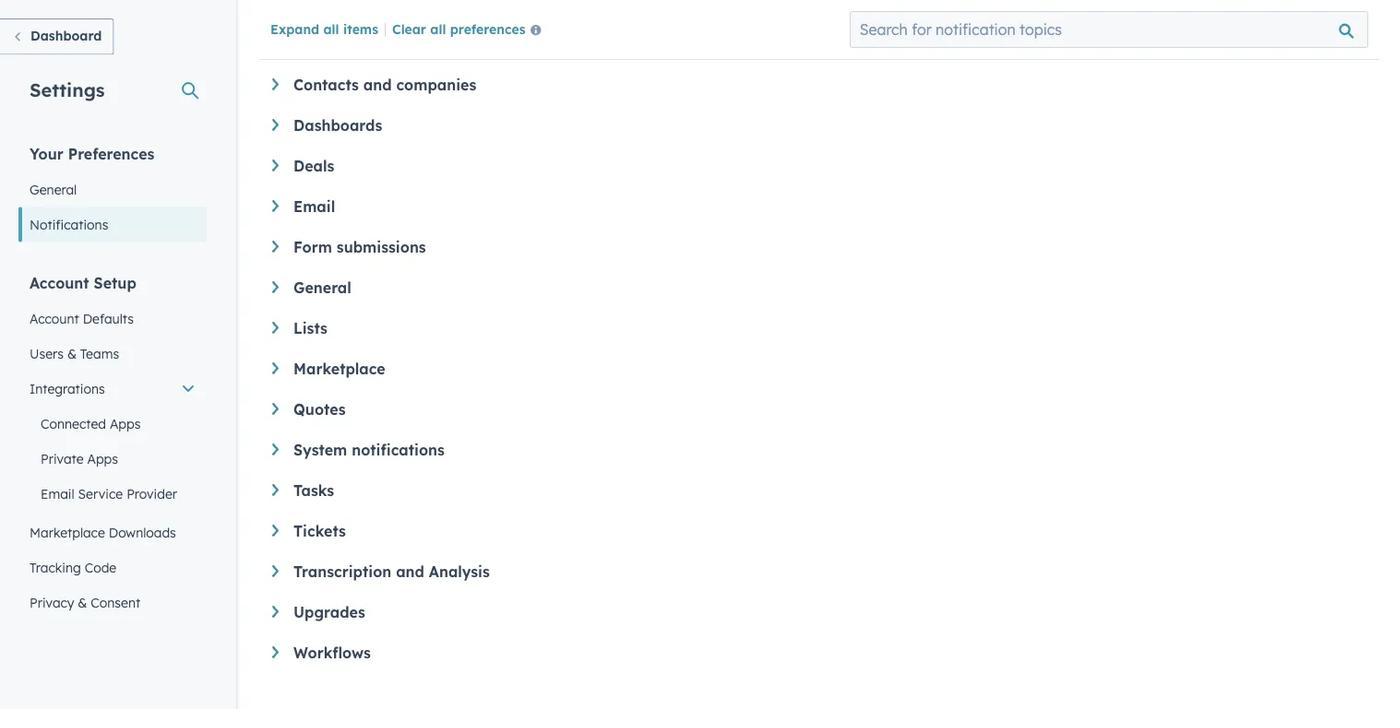 Task type: describe. For each thing, give the bounding box(es) containing it.
expand
[[270, 21, 320, 37]]

Search for notification topics search field
[[850, 11, 1369, 48]]

caret image for system notifications
[[272, 444, 279, 456]]

marketplace downloads link
[[18, 516, 207, 551]]

quotes button
[[272, 401, 1362, 419]]

integrations button
[[18, 372, 207, 407]]

your preferences
[[30, 144, 155, 163]]

form submissions button
[[272, 238, 1362, 257]]

your
[[30, 144, 64, 163]]

private apps
[[41, 451, 118, 467]]

marketplace for marketplace
[[294, 360, 386, 378]]

teams
[[80, 346, 119, 362]]

settings
[[30, 78, 105, 101]]

tasks
[[294, 482, 334, 500]]

provider
[[127, 486, 177, 502]]

lists button
[[272, 319, 1362, 338]]

dashboard link
[[0, 18, 114, 55]]

system notifications button
[[272, 441, 1362, 460]]

apps for private apps
[[87, 451, 118, 467]]

upgrades
[[294, 604, 365, 622]]

email for email
[[294, 198, 335, 216]]

workflows button
[[272, 644, 1362, 663]]

transcription and analysis button
[[272, 563, 1362, 582]]

caret image for workflows
[[272, 647, 279, 659]]

caret image for contacts and companies
[[272, 78, 279, 90]]

preferences
[[450, 21, 526, 37]]

caret image for quotes
[[272, 403, 279, 415]]

1 horizontal spatial general
[[294, 279, 352, 297]]

submissions
[[337, 238, 426, 257]]

code
[[85, 560, 117, 576]]

caret image for tickets
[[272, 525, 279, 537]]

setup
[[94, 274, 136, 292]]

contacts and companies
[[294, 76, 477, 94]]

account defaults link
[[18, 301, 207, 336]]

marketplace button
[[272, 360, 1362, 378]]

private
[[41, 451, 84, 467]]

tickets
[[294, 522, 346, 541]]

dashboard
[[30, 28, 102, 44]]

caret image for form submissions
[[272, 241, 279, 253]]

defaults
[[83, 311, 134, 327]]

email service provider
[[41, 486, 177, 502]]

caret image for deals
[[272, 160, 279, 172]]

email for email service provider
[[41, 486, 74, 502]]

caret image for general
[[272, 282, 279, 293]]

& for users
[[67, 346, 77, 362]]

account for account defaults
[[30, 311, 79, 327]]

account setup element
[[18, 273, 207, 656]]

notifications
[[30, 216, 108, 233]]

upgrades button
[[272, 604, 1362, 622]]

dashboards button
[[272, 116, 1362, 135]]

form submissions
[[294, 238, 426, 257]]

deals
[[294, 157, 335, 175]]

& for privacy
[[78, 595, 87, 611]]

connected
[[41, 416, 106, 432]]

companies
[[396, 76, 477, 94]]

dashboards
[[294, 116, 382, 135]]



Task type: vqa. For each thing, say whether or not it's contained in the screenshot.
Menu
no



Task type: locate. For each thing, give the bounding box(es) containing it.
0 horizontal spatial &
[[67, 346, 77, 362]]

marketplace downloads
[[30, 525, 176, 541]]

workflows
[[294, 644, 371, 663]]

users & teams link
[[18, 336, 207, 372]]

apps for connected apps
[[110, 416, 141, 432]]

your preferences element
[[18, 144, 207, 242]]

caret image inside form submissions dropdown button
[[272, 241, 279, 253]]

2 all from the left
[[430, 21, 446, 37]]

consent
[[91, 595, 140, 611]]

all for clear
[[430, 21, 446, 37]]

1 vertical spatial apps
[[87, 451, 118, 467]]

analysis
[[429, 563, 490, 582]]

general down your
[[30, 181, 77, 198]]

marketplace up quotes
[[294, 360, 386, 378]]

&
[[67, 346, 77, 362], [78, 595, 87, 611]]

caret image inside the tasks dropdown button
[[272, 485, 279, 496]]

& right privacy
[[78, 595, 87, 611]]

caret image for email
[[272, 200, 279, 212]]

account inside account defaults link
[[30, 311, 79, 327]]

0 horizontal spatial email
[[41, 486, 74, 502]]

caret image inside "tickets" dropdown button
[[272, 525, 279, 537]]

form
[[294, 238, 332, 257]]

1 vertical spatial marketplace
[[30, 525, 105, 541]]

6 caret image from the top
[[272, 566, 279, 578]]

downloads
[[109, 525, 176, 541]]

email
[[294, 198, 335, 216], [41, 486, 74, 502]]

lists
[[294, 319, 328, 338]]

quotes
[[294, 401, 346, 419]]

notifications link
[[18, 207, 207, 242]]

marketplace
[[294, 360, 386, 378], [30, 525, 105, 541]]

1 vertical spatial email
[[41, 486, 74, 502]]

and left analysis
[[396, 563, 425, 582]]

caret image for dashboards
[[272, 119, 279, 131]]

service
[[78, 486, 123, 502]]

caret image inside transcription and analysis dropdown button
[[272, 566, 279, 578]]

and right contacts
[[363, 76, 392, 94]]

1 horizontal spatial marketplace
[[294, 360, 386, 378]]

system notifications
[[294, 441, 445, 460]]

email button
[[272, 198, 1362, 216]]

clear all preferences button
[[392, 19, 549, 41]]

clear all preferences
[[392, 21, 526, 37]]

private apps link
[[18, 442, 207, 477]]

1 all from the left
[[324, 21, 339, 37]]

privacy & consent link
[[18, 586, 207, 621]]

1 horizontal spatial and
[[396, 563, 425, 582]]

0 horizontal spatial general
[[30, 181, 77, 198]]

transcription
[[294, 563, 392, 582]]

4 caret image from the top
[[272, 200, 279, 212]]

account defaults
[[30, 311, 134, 327]]

and for contacts
[[363, 76, 392, 94]]

0 vertical spatial marketplace
[[294, 360, 386, 378]]

7 caret image from the top
[[272, 485, 279, 496]]

email down deals
[[294, 198, 335, 216]]

tasks button
[[272, 482, 1362, 500]]

0 horizontal spatial marketplace
[[30, 525, 105, 541]]

caret image inside the workflows dropdown button
[[272, 647, 279, 659]]

connected apps
[[41, 416, 141, 432]]

email service provider link
[[18, 477, 207, 512]]

0 vertical spatial and
[[363, 76, 392, 94]]

tracking
[[30, 560, 81, 576]]

preferences
[[68, 144, 155, 163]]

privacy
[[30, 595, 74, 611]]

8 caret image from the top
[[272, 606, 279, 618]]

caret image inside contacts and companies dropdown button
[[272, 78, 279, 90]]

apps down integrations button on the left bottom
[[110, 416, 141, 432]]

caret image inside general dropdown button
[[272, 282, 279, 293]]

expand all items
[[270, 21, 378, 37]]

system
[[294, 441, 347, 460]]

caret image
[[272, 78, 279, 90], [272, 119, 279, 131], [272, 160, 279, 172], [272, 200, 279, 212], [272, 241, 279, 253], [272, 363, 279, 375], [272, 485, 279, 496], [272, 606, 279, 618]]

caret image inside 'quotes' dropdown button
[[272, 403, 279, 415]]

0 vertical spatial account
[[30, 274, 89, 292]]

0 vertical spatial &
[[67, 346, 77, 362]]

all for expand
[[324, 21, 339, 37]]

1 horizontal spatial &
[[78, 595, 87, 611]]

tracking code
[[30, 560, 117, 576]]

contacts
[[294, 76, 359, 94]]

2 account from the top
[[30, 311, 79, 327]]

1 vertical spatial and
[[396, 563, 425, 582]]

and
[[363, 76, 392, 94], [396, 563, 425, 582]]

2 caret image from the top
[[272, 322, 279, 334]]

2 caret image from the top
[[272, 119, 279, 131]]

caret image for tasks
[[272, 485, 279, 496]]

general down form
[[294, 279, 352, 297]]

general
[[30, 181, 77, 198], [294, 279, 352, 297]]

1 account from the top
[[30, 274, 89, 292]]

privacy & consent
[[30, 595, 140, 611]]

email down the private
[[41, 486, 74, 502]]

caret image for upgrades
[[272, 606, 279, 618]]

0 vertical spatial general
[[30, 181, 77, 198]]

apps up service
[[87, 451, 118, 467]]

caret image inside dashboards dropdown button
[[272, 119, 279, 131]]

4 caret image from the top
[[272, 444, 279, 456]]

account for account setup
[[30, 274, 89, 292]]

caret image
[[272, 282, 279, 293], [272, 322, 279, 334], [272, 403, 279, 415], [272, 444, 279, 456], [272, 525, 279, 537], [272, 566, 279, 578], [272, 647, 279, 659]]

all right clear
[[430, 21, 446, 37]]

1 caret image from the top
[[272, 282, 279, 293]]

tickets button
[[272, 522, 1362, 541]]

email inside account setup element
[[41, 486, 74, 502]]

1 caret image from the top
[[272, 78, 279, 90]]

caret image inside marketplace dropdown button
[[272, 363, 279, 375]]

account up account defaults
[[30, 274, 89, 292]]

clear
[[392, 21, 426, 37]]

connected apps link
[[18, 407, 207, 442]]

notifications
[[352, 441, 445, 460]]

and for transcription
[[396, 563, 425, 582]]

6 caret image from the top
[[272, 363, 279, 375]]

account setup
[[30, 274, 136, 292]]

account
[[30, 274, 89, 292], [30, 311, 79, 327]]

0 horizontal spatial all
[[324, 21, 339, 37]]

users
[[30, 346, 64, 362]]

5 caret image from the top
[[272, 525, 279, 537]]

tracking code link
[[18, 551, 207, 586]]

general inside your preferences "element"
[[30, 181, 77, 198]]

caret image for transcription and analysis
[[272, 566, 279, 578]]

1 horizontal spatial all
[[430, 21, 446, 37]]

caret image inside email dropdown button
[[272, 200, 279, 212]]

all
[[324, 21, 339, 37], [430, 21, 446, 37]]

users & teams
[[30, 346, 119, 362]]

all left the items
[[324, 21, 339, 37]]

caret image inside "deals" dropdown button
[[272, 160, 279, 172]]

3 caret image from the top
[[272, 160, 279, 172]]

general button
[[272, 279, 1362, 297]]

account up users
[[30, 311, 79, 327]]

expand all items button
[[270, 21, 378, 37]]

0 vertical spatial apps
[[110, 416, 141, 432]]

1 horizontal spatial email
[[294, 198, 335, 216]]

3 caret image from the top
[[272, 403, 279, 415]]

caret image for lists
[[272, 322, 279, 334]]

all inside button
[[430, 21, 446, 37]]

1 vertical spatial general
[[294, 279, 352, 297]]

integrations
[[30, 381, 105, 397]]

marketplace for marketplace downloads
[[30, 525, 105, 541]]

contacts and companies button
[[272, 76, 1362, 94]]

1 vertical spatial &
[[78, 595, 87, 611]]

caret image inside upgrades dropdown button
[[272, 606, 279, 618]]

general link
[[18, 172, 207, 207]]

marketplace inside account setup element
[[30, 525, 105, 541]]

apps
[[110, 416, 141, 432], [87, 451, 118, 467]]

7 caret image from the top
[[272, 647, 279, 659]]

0 vertical spatial email
[[294, 198, 335, 216]]

caret image for marketplace
[[272, 363, 279, 375]]

transcription and analysis
[[294, 563, 490, 582]]

0 horizontal spatial and
[[363, 76, 392, 94]]

deals button
[[272, 157, 1362, 175]]

items
[[343, 21, 378, 37]]

marketplace up tracking code at the left bottom
[[30, 525, 105, 541]]

1 vertical spatial account
[[30, 311, 79, 327]]

5 caret image from the top
[[272, 241, 279, 253]]

caret image inside system notifications dropdown button
[[272, 444, 279, 456]]

& right users
[[67, 346, 77, 362]]

caret image inside lists dropdown button
[[272, 322, 279, 334]]



